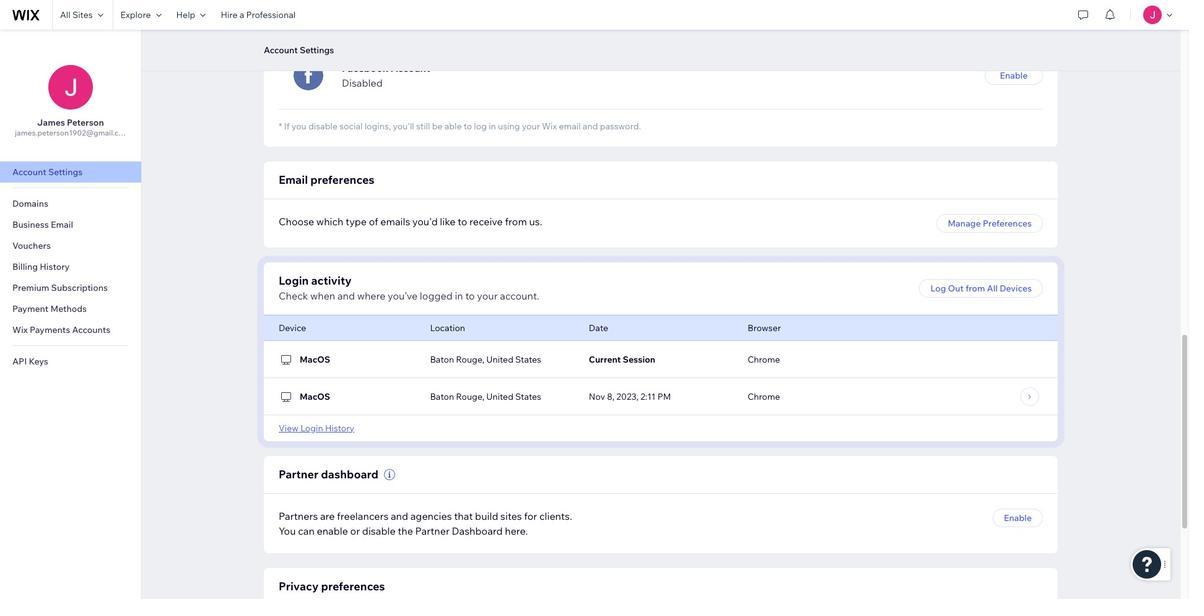 Task type: describe. For each thing, give the bounding box(es) containing it.
account inside facebook account disabled
[[391, 62, 430, 74]]

that
[[454, 510, 473, 522]]

manage preferences button
[[937, 214, 1043, 233]]

accounts
[[72, 325, 110, 336]]

payment methods link
[[0, 299, 141, 320]]

freelancers
[[337, 510, 389, 522]]

help
[[176, 9, 195, 20]]

rouge, for nov
[[456, 391, 484, 402]]

you've
[[388, 290, 418, 302]]

billing
[[12, 261, 38, 273]]

current
[[589, 354, 621, 365]]

business email link
[[0, 214, 141, 235]]

enable
[[317, 525, 348, 537]]

partners
[[279, 510, 318, 522]]

date
[[589, 322, 608, 334]]

0 vertical spatial to
[[464, 120, 472, 132]]

0 vertical spatial all
[[60, 9, 70, 20]]

business
[[12, 219, 49, 230]]

emails
[[380, 215, 410, 228]]

payments
[[30, 325, 70, 336]]

account settings link
[[0, 162, 141, 183]]

professional
[[246, 9, 296, 20]]

wix payments accounts link
[[0, 320, 141, 341]]

all inside button
[[987, 283, 998, 294]]

enable for topmost enable button
[[1000, 70, 1028, 81]]

the
[[398, 525, 413, 537]]

2023,
[[616, 391, 639, 402]]

login activity check when and where you've logged in to your account.
[[279, 273, 539, 302]]

here.
[[505, 525, 528, 537]]

log out from all devices button
[[919, 279, 1043, 298]]

from inside 'log out from all devices' button
[[966, 283, 985, 294]]

premium subscriptions
[[12, 282, 108, 294]]

hire a professional
[[221, 9, 296, 20]]

baton for current session
[[430, 354, 454, 365]]

0 vertical spatial and
[[583, 120, 598, 132]]

account.
[[500, 290, 539, 302]]

receive
[[469, 215, 503, 228]]

united for nov
[[486, 391, 513, 402]]

james
[[37, 117, 65, 128]]

can
[[298, 525, 315, 537]]

preferences
[[983, 218, 1032, 229]]

api keys
[[12, 356, 48, 367]]

still
[[416, 120, 430, 132]]

api keys link
[[0, 351, 141, 372]]

type
[[346, 215, 367, 228]]

james.peterson1902@gmail.com
[[15, 128, 130, 137]]

log
[[931, 283, 946, 294]]

and inside partners are freelancers and agencies that build sites for clients. you can enable or disable the partner dashboard here.
[[391, 510, 408, 522]]

choose
[[279, 215, 314, 228]]

manage
[[948, 218, 981, 229]]

email
[[559, 120, 581, 132]]

in inside the 'login activity check when and where you've logged in to your account.'
[[455, 290, 463, 302]]

current session
[[589, 354, 655, 365]]

payment methods
[[12, 303, 87, 315]]

0 horizontal spatial from
[[505, 215, 527, 228]]

0 vertical spatial email
[[279, 172, 308, 187]]

wix payments accounts
[[12, 325, 110, 336]]

premium
[[12, 282, 49, 294]]

1 vertical spatial enable button
[[993, 509, 1043, 527]]

partner inside partners are freelancers and agencies that build sites for clients. you can enable or disable the partner dashboard here.
[[415, 525, 450, 537]]

account settings for account settings link
[[12, 167, 83, 178]]

partners are freelancers and agencies that build sites for clients. you can enable or disable the partner dashboard here.
[[279, 510, 572, 537]]

1 horizontal spatial your
[[522, 120, 540, 132]]

partner dashboard
[[279, 467, 378, 482]]

privacy
[[279, 579, 319, 594]]

are
[[320, 510, 335, 522]]

*
[[279, 120, 282, 132]]

be
[[432, 120, 443, 132]]

session
[[623, 354, 655, 365]]

dashboard
[[452, 525, 503, 537]]

preferences for email preferences
[[310, 172, 374, 187]]

login inside the 'login activity check when and where you've logged in to your account.'
[[279, 273, 309, 288]]

clients.
[[539, 510, 572, 522]]

2:11
[[640, 391, 656, 402]]

location
[[430, 322, 465, 334]]

log out from all devices
[[931, 283, 1032, 294]]

you'll
[[393, 120, 414, 132]]

view login history
[[279, 423, 354, 434]]

hire a professional link
[[213, 0, 303, 30]]

you'd
[[412, 215, 438, 228]]

account for account settings link
[[12, 167, 46, 178]]

facebook account disabled
[[342, 62, 430, 89]]

all sites
[[60, 9, 93, 20]]

activity
[[311, 273, 352, 288]]

for
[[524, 510, 537, 522]]

hire
[[221, 9, 238, 20]]

dashboard
[[321, 467, 378, 482]]

facebook
[[342, 62, 388, 74]]

or
[[350, 525, 360, 537]]



Task type: vqa. For each thing, say whether or not it's contained in the screenshot.
Search for tools, apps, help & more... field
no



Task type: locate. For each thing, give the bounding box(es) containing it.
1 vertical spatial macos
[[300, 391, 330, 402]]

partner up partners
[[279, 467, 318, 482]]

0 vertical spatial rouge,
[[456, 354, 484, 365]]

all left sites
[[60, 9, 70, 20]]

0 horizontal spatial disable
[[308, 120, 338, 132]]

out
[[948, 283, 964, 294]]

0 vertical spatial settings
[[300, 45, 334, 56]]

1 states from the top
[[515, 354, 541, 365]]

1 horizontal spatial settings
[[300, 45, 334, 56]]

baton for nov 8, 2023, 2:11 pm
[[430, 391, 454, 402]]

0 vertical spatial baton
[[430, 354, 454, 365]]

1 horizontal spatial and
[[391, 510, 408, 522]]

where
[[357, 290, 386, 302]]

to inside the 'login activity check when and where you've logged in to your account.'
[[465, 290, 475, 302]]

0 vertical spatial from
[[505, 215, 527, 228]]

0 vertical spatial login
[[279, 273, 309, 288]]

1 vertical spatial baton rouge, united states
[[430, 391, 541, 402]]

1 horizontal spatial from
[[966, 283, 985, 294]]

partner down the agencies
[[415, 525, 450, 537]]

disabled
[[342, 77, 383, 89]]

0 vertical spatial preferences
[[310, 172, 374, 187]]

1 baton rouge, united states from the top
[[430, 354, 541, 365]]

0 vertical spatial enable button
[[985, 66, 1043, 85]]

nov
[[589, 391, 605, 402]]

to right like
[[458, 215, 467, 228]]

0 vertical spatial states
[[515, 354, 541, 365]]

sidebar element
[[0, 30, 142, 600]]

domains link
[[0, 193, 141, 214]]

rouge, for current
[[456, 354, 484, 365]]

1 united from the top
[[486, 354, 513, 365]]

0 horizontal spatial in
[[455, 290, 463, 302]]

history inside sidebar element
[[40, 261, 70, 273]]

history up premium subscriptions
[[40, 261, 70, 273]]

1 rouge, from the top
[[456, 354, 484, 365]]

enable for bottommost enable button
[[1004, 513, 1032, 524]]

0 vertical spatial united
[[486, 354, 513, 365]]

account settings inside button
[[264, 45, 334, 56]]

1 vertical spatial from
[[966, 283, 985, 294]]

methods
[[50, 303, 87, 315]]

and down the activity
[[337, 290, 355, 302]]

build
[[475, 510, 498, 522]]

1 vertical spatial to
[[458, 215, 467, 228]]

account settings inside sidebar element
[[12, 167, 83, 178]]

email up choose
[[279, 172, 308, 187]]

1 vertical spatial preferences
[[321, 579, 385, 594]]

1 vertical spatial partner
[[415, 525, 450, 537]]

in
[[489, 120, 496, 132], [455, 290, 463, 302]]

0 horizontal spatial email
[[51, 219, 73, 230]]

of
[[369, 215, 378, 228]]

0 horizontal spatial history
[[40, 261, 70, 273]]

your right using
[[522, 120, 540, 132]]

disable down freelancers
[[362, 525, 396, 537]]

chrome
[[748, 354, 780, 365], [748, 391, 780, 402]]

disable right you
[[308, 120, 338, 132]]

1 horizontal spatial wix
[[542, 120, 557, 132]]

0 vertical spatial in
[[489, 120, 496, 132]]

wix inside sidebar element
[[12, 325, 28, 336]]

settings inside account settings link
[[48, 167, 83, 178]]

1 vertical spatial disable
[[362, 525, 396, 537]]

device
[[279, 322, 306, 334]]

your left account.
[[477, 290, 498, 302]]

your
[[522, 120, 540, 132], [477, 290, 498, 302]]

macos for nov 8, 2023, 2:11 pm
[[300, 391, 330, 402]]

from right out
[[966, 283, 985, 294]]

sites
[[500, 510, 522, 522]]

1 horizontal spatial account
[[264, 45, 298, 56]]

1 vertical spatial and
[[337, 290, 355, 302]]

0 horizontal spatial account settings
[[12, 167, 83, 178]]

1 vertical spatial email
[[51, 219, 73, 230]]

billing history
[[12, 261, 70, 273]]

to left log
[[464, 120, 472, 132]]

1 vertical spatial all
[[987, 283, 998, 294]]

email
[[279, 172, 308, 187], [51, 219, 73, 230]]

1 vertical spatial baton
[[430, 391, 454, 402]]

preferences up which
[[310, 172, 374, 187]]

if
[[284, 120, 290, 132]]

0 horizontal spatial and
[[337, 290, 355, 302]]

macos up the view login history button
[[300, 391, 330, 402]]

2 vertical spatial account
[[12, 167, 46, 178]]

enable button
[[985, 66, 1043, 85], [993, 509, 1043, 527]]

preferences for privacy preferences
[[321, 579, 385, 594]]

0 horizontal spatial settings
[[48, 167, 83, 178]]

and up the
[[391, 510, 408, 522]]

in right log
[[489, 120, 496, 132]]

1 vertical spatial account settings
[[12, 167, 83, 178]]

login right view
[[300, 423, 323, 434]]

settings inside the account settings button
[[300, 45, 334, 56]]

2 rouge, from the top
[[456, 391, 484, 402]]

8,
[[607, 391, 614, 402]]

1 vertical spatial united
[[486, 391, 513, 402]]

log
[[474, 120, 487, 132]]

1 vertical spatial settings
[[48, 167, 83, 178]]

account inside button
[[264, 45, 298, 56]]

1 chrome from the top
[[748, 354, 780, 365]]

account down professional
[[264, 45, 298, 56]]

1 vertical spatial enable
[[1004, 513, 1032, 524]]

account settings up domains
[[12, 167, 83, 178]]

you
[[292, 120, 306, 132]]

2 macos from the top
[[300, 391, 330, 402]]

premium subscriptions link
[[0, 277, 141, 299]]

subscriptions
[[51, 282, 108, 294]]

when
[[310, 290, 335, 302]]

logins,
[[365, 120, 391, 132]]

partner
[[279, 467, 318, 482], [415, 525, 450, 537]]

james peterson james.peterson1902@gmail.com
[[15, 117, 130, 137]]

1 horizontal spatial in
[[489, 120, 496, 132]]

preferences
[[310, 172, 374, 187], [321, 579, 385, 594]]

0 vertical spatial macos
[[300, 354, 330, 365]]

0 vertical spatial partner
[[279, 467, 318, 482]]

sites
[[72, 9, 93, 20]]

and right email
[[583, 120, 598, 132]]

help button
[[169, 0, 213, 30]]

2 baton from the top
[[430, 391, 454, 402]]

settings for account settings link
[[48, 167, 83, 178]]

united
[[486, 354, 513, 365], [486, 391, 513, 402]]

manage preferences
[[948, 218, 1032, 229]]

1 horizontal spatial account settings
[[264, 45, 334, 56]]

1 macos from the top
[[300, 354, 330, 365]]

and
[[583, 120, 598, 132], [337, 290, 355, 302], [391, 510, 408, 522]]

to right logged
[[465, 290, 475, 302]]

macos for current session
[[300, 354, 330, 365]]

vouchers
[[12, 240, 51, 251]]

all left devices
[[987, 283, 998, 294]]

from
[[505, 215, 527, 228], [966, 283, 985, 294]]

0 horizontal spatial wix
[[12, 325, 28, 336]]

using
[[498, 120, 520, 132]]

0 vertical spatial baton rouge, united states
[[430, 354, 541, 365]]

api
[[12, 356, 27, 367]]

1 horizontal spatial partner
[[415, 525, 450, 537]]

baton rouge, united states
[[430, 354, 541, 365], [430, 391, 541, 402]]

all
[[60, 9, 70, 20], [987, 283, 998, 294]]

1 vertical spatial login
[[300, 423, 323, 434]]

email preferences
[[279, 172, 374, 187]]

settings for the account settings button on the left of the page
[[300, 45, 334, 56]]

baton rouge, united states for nov 8, 2023, 2:11 pm
[[430, 391, 541, 402]]

0 vertical spatial enable
[[1000, 70, 1028, 81]]

1 vertical spatial history
[[325, 423, 354, 434]]

states for current session
[[515, 354, 541, 365]]

which
[[316, 215, 343, 228]]

1 horizontal spatial history
[[325, 423, 354, 434]]

peterson
[[67, 117, 104, 128]]

check
[[279, 290, 308, 302]]

from left the us.
[[505, 215, 527, 228]]

chrome for nov 8, 2023, 2:11 pm
[[748, 391, 780, 402]]

nov 8, 2023, 2:11 pm
[[589, 391, 671, 402]]

1 vertical spatial in
[[455, 290, 463, 302]]

email inside sidebar element
[[51, 219, 73, 230]]

0 vertical spatial chrome
[[748, 354, 780, 365]]

history up dashboard
[[325, 423, 354, 434]]

0 vertical spatial history
[[40, 261, 70, 273]]

account right facebook
[[391, 62, 430, 74]]

baton
[[430, 354, 454, 365], [430, 391, 454, 402]]

2 states from the top
[[515, 391, 541, 402]]

1 horizontal spatial all
[[987, 283, 998, 294]]

account settings for the account settings button on the left of the page
[[264, 45, 334, 56]]

0 horizontal spatial account
[[12, 167, 46, 178]]

account for the account settings button on the left of the page
[[264, 45, 298, 56]]

2 vertical spatial and
[[391, 510, 408, 522]]

1 vertical spatial wix
[[12, 325, 28, 336]]

2 chrome from the top
[[748, 391, 780, 402]]

account up domains
[[12, 167, 46, 178]]

2 vertical spatial to
[[465, 290, 475, 302]]

0 vertical spatial your
[[522, 120, 540, 132]]

your inside the 'login activity check when and where you've logged in to your account.'
[[477, 290, 498, 302]]

account settings down professional
[[264, 45, 334, 56]]

and inside the 'login activity check when and where you've logged in to your account.'
[[337, 290, 355, 302]]

2 baton rouge, united states from the top
[[430, 391, 541, 402]]

email down "domains" link
[[51, 219, 73, 230]]

0 vertical spatial disable
[[308, 120, 338, 132]]

rouge,
[[456, 354, 484, 365], [456, 391, 484, 402]]

1 horizontal spatial disable
[[362, 525, 396, 537]]

states for nov 8, 2023, 2:11 pm
[[515, 391, 541, 402]]

to
[[464, 120, 472, 132], [458, 215, 467, 228], [465, 290, 475, 302]]

in right logged
[[455, 290, 463, 302]]

1 vertical spatial states
[[515, 391, 541, 402]]

password.
[[600, 120, 641, 132]]

explore
[[121, 9, 151, 20]]

2 horizontal spatial and
[[583, 120, 598, 132]]

0 vertical spatial account
[[264, 45, 298, 56]]

like
[[440, 215, 455, 228]]

chrome for current session
[[748, 354, 780, 365]]

domains
[[12, 198, 48, 209]]

social
[[339, 120, 363, 132]]

2 horizontal spatial account
[[391, 62, 430, 74]]

1 vertical spatial account
[[391, 62, 430, 74]]

disable inside partners are freelancers and agencies that build sites for clients. you can enable or disable the partner dashboard here.
[[362, 525, 396, 537]]

0 horizontal spatial partner
[[279, 467, 318, 482]]

choose which type of emails you'd like to receive from us.
[[279, 215, 542, 228]]

wix down payment
[[12, 325, 28, 336]]

0 horizontal spatial all
[[60, 9, 70, 20]]

business email
[[12, 219, 73, 230]]

1 vertical spatial your
[[477, 290, 498, 302]]

* if you disable social logins, you'll still be able to log in using your wix email and password.
[[279, 120, 641, 132]]

history
[[40, 261, 70, 273], [325, 423, 354, 434]]

vouchers link
[[0, 235, 141, 256]]

1 baton from the top
[[430, 354, 454, 365]]

0 vertical spatial account settings
[[264, 45, 334, 56]]

privacy preferences
[[279, 579, 385, 594]]

account inside account settings link
[[12, 167, 46, 178]]

1 horizontal spatial email
[[279, 172, 308, 187]]

view login history button
[[279, 423, 354, 434]]

united for current
[[486, 354, 513, 365]]

login
[[279, 273, 309, 288], [300, 423, 323, 434]]

keys
[[29, 356, 48, 367]]

baton rouge, united states for current session
[[430, 354, 541, 365]]

0 vertical spatial wix
[[542, 120, 557, 132]]

preferences right "privacy"
[[321, 579, 385, 594]]

devices
[[1000, 283, 1032, 294]]

login up check
[[279, 273, 309, 288]]

2 united from the top
[[486, 391, 513, 402]]

1 vertical spatial chrome
[[748, 391, 780, 402]]

macos down the device
[[300, 354, 330, 365]]

wix left email
[[542, 120, 557, 132]]

payment
[[12, 303, 48, 315]]

0 horizontal spatial your
[[477, 290, 498, 302]]

agencies
[[410, 510, 452, 522]]

macos
[[300, 354, 330, 365], [300, 391, 330, 402]]

1 vertical spatial rouge,
[[456, 391, 484, 402]]

a
[[239, 9, 244, 20]]



